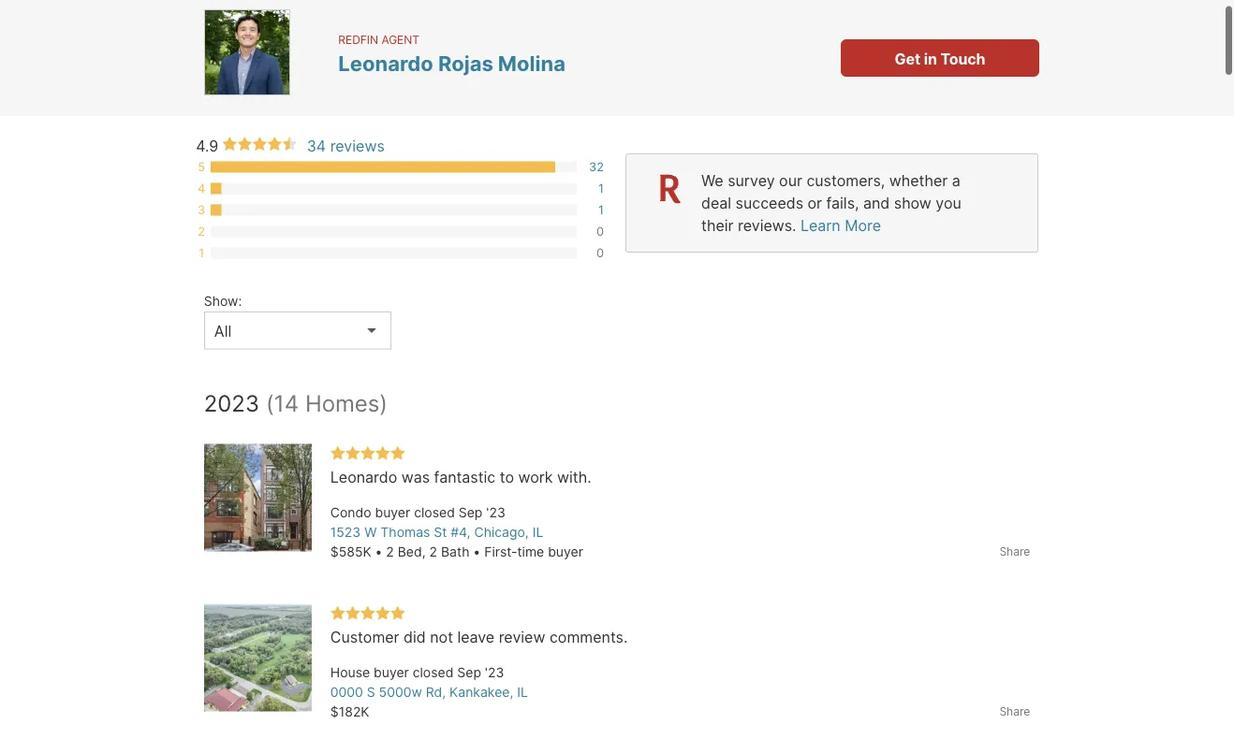 Task type: vqa. For each thing, say whether or not it's contained in the screenshot.
first Public, from the bottom of the page
no



Task type: describe. For each thing, give the bounding box(es) containing it.
time
[[517, 545, 544, 561]]

whether
[[889, 171, 948, 190]]

32
[[589, 160, 604, 174]]

learn more
[[801, 216, 881, 235]]

molina
[[498, 50, 566, 76]]

was
[[402, 469, 430, 487]]

1 vertical spatial leonardo
[[330, 469, 397, 487]]

leave
[[457, 629, 495, 647]]

buyer for customer did not leave review comments.
[[374, 665, 409, 681]]

get
[[895, 50, 921, 68]]

1 for 4
[[598, 181, 604, 196]]

sep for fantastic
[[459, 505, 483, 521]]

reviews
[[247, 74, 364, 110]]

redfin agent leonardo rojas molina
[[338, 33, 566, 76]]

reviews
[[330, 137, 385, 155]]

0000
[[330, 685, 363, 701]]

house buyer closed  sep '23 0000 s 5000w rd, kankakee, il $182k
[[330, 665, 528, 721]]

1 vertical spatial buyer
[[548, 545, 583, 561]]

bed,
[[398, 545, 426, 561]]

customers,
[[807, 171, 885, 190]]

show:
[[204, 293, 242, 309]]

chicago,
[[474, 525, 529, 541]]

1523
[[330, 525, 361, 541]]

buyer for leonardo was fantastic to work with.
[[375, 505, 410, 521]]

34 reviews
[[307, 137, 385, 155]]

2 • from the left
[[473, 545, 481, 561]]

closed for fantastic
[[414, 505, 455, 521]]

all for all
[[214, 322, 232, 340]]

share for leonardo was fantastic to work with.
[[1000, 545, 1030, 559]]

w
[[364, 525, 377, 541]]

4
[[198, 181, 205, 196]]

34 reviews link
[[307, 137, 385, 155]]

City, Address, School, Agent, ZIP search field
[[111, 0, 324, 3]]

sep for not
[[457, 665, 481, 681]]

kankakee,
[[450, 685, 514, 701]]

32 link
[[589, 160, 604, 174]]

learn more link
[[801, 216, 881, 235]]

with.
[[557, 469, 592, 487]]

2023 (14 homes)
[[204, 390, 388, 418]]

homes)
[[305, 390, 388, 418]]

learn
[[801, 216, 841, 235]]

review
[[499, 629, 545, 647]]

leonardo was fantastic to work with.
[[330, 469, 592, 487]]

2 horizontal spatial 2
[[429, 545, 437, 561]]

customer
[[330, 629, 399, 647]]

rd,
[[426, 685, 446, 701]]

their
[[701, 216, 734, 235]]

'23 for leave
[[485, 665, 504, 681]]

reviews.
[[738, 216, 797, 235]]

st
[[434, 525, 447, 541]]

condo
[[330, 505, 371, 521]]

in
[[924, 50, 937, 68]]

all for all reviews
[[204, 74, 238, 110]]

show: element
[[204, 284, 382, 312]]

we
[[701, 171, 724, 190]]

1 link for 4
[[598, 181, 604, 196]]

0 horizontal spatial 2
[[198, 224, 205, 239]]

2 vertical spatial 1
[[199, 246, 204, 260]]

0 for 2
[[597, 224, 604, 239]]

and
[[863, 194, 890, 212]]

rating 5.0 out of 5 element for customer
[[330, 606, 405, 623]]

1 link for 3
[[598, 203, 604, 217]]

all reviews
[[204, 74, 364, 110]]



Task type: locate. For each thing, give the bounding box(es) containing it.
(14
[[266, 390, 299, 418]]

section containing we survey our customers, whether a deal succeeds or fails, and show you their reviews.
[[626, 154, 1038, 253]]

4.9
[[196, 137, 218, 155]]

rating 5.0 out of 5 element up was
[[330, 446, 405, 463]]

sep up #4,
[[459, 505, 483, 521]]

you
[[936, 194, 962, 212]]

0 vertical spatial '23
[[486, 505, 506, 521]]

0 vertical spatial rating 5.0 out of 5 element
[[330, 446, 405, 463]]

1 vertical spatial rating 5.0 out of 5 element
[[330, 606, 405, 623]]

'23 up the chicago,
[[486, 505, 506, 521]]

#4,
[[451, 525, 471, 541]]

leonardo rojas molina link
[[338, 50, 566, 76]]

1 horizontal spatial il
[[533, 525, 543, 541]]

rating 4.9 out of 5 element
[[223, 136, 298, 154]]

1523 w thomas st #4, chicago, il link
[[330, 525, 543, 541]]

get in touch button
[[841, 39, 1039, 77]]

'23 for to
[[486, 505, 506, 521]]

• down w
[[375, 545, 382, 561]]

2 down 1523 w thomas st #4, chicago, il link at the bottom left
[[429, 545, 437, 561]]

sep inside house buyer closed  sep '23 0000 s 5000w rd, kankakee, il $182k
[[457, 665, 481, 681]]

condo buyer closed  sep '23 1523 w thomas st #4, chicago, il $585k • 2 bed, 2 bath • first-time buyer
[[330, 505, 583, 561]]

1 vertical spatial 0
[[597, 246, 604, 260]]

closed
[[414, 505, 455, 521], [413, 665, 454, 681]]

1 rating 5.0 out of 5 element from the top
[[330, 446, 405, 463]]

1 share from the top
[[1000, 545, 1030, 559]]

1 1 link from the top
[[598, 181, 604, 196]]

3
[[198, 203, 205, 217]]

il right "kankakee,"
[[517, 685, 528, 701]]

'23 inside condo buyer closed  sep '23 1523 w thomas st #4, chicago, il $585k • 2 bed, 2 bath • first-time buyer
[[486, 505, 506, 521]]

'23
[[486, 505, 506, 521], [485, 665, 504, 681]]

share link for leonardo was fantastic to work with.
[[1000, 544, 1030, 561]]

closed inside condo buyer closed  sep '23 1523 w thomas st #4, chicago, il $585k • 2 bed, 2 bath • first-time buyer
[[414, 505, 455, 521]]

sep
[[459, 505, 483, 521], [457, 665, 481, 681]]

house
[[330, 665, 370, 681]]

0 horizontal spatial •
[[375, 545, 382, 561]]

1 vertical spatial il
[[517, 685, 528, 701]]

il
[[533, 525, 543, 541], [517, 685, 528, 701]]

all down show:
[[214, 322, 232, 340]]

leonardo down agent
[[338, 50, 433, 76]]

did
[[404, 629, 426, 647]]

closed up rd,
[[413, 665, 454, 681]]

0 vertical spatial all
[[204, 74, 238, 110]]

sep up "kankakee,"
[[457, 665, 481, 681]]

il up the time
[[533, 525, 543, 541]]

1 vertical spatial closed
[[413, 665, 454, 681]]

1
[[598, 181, 604, 196], [598, 203, 604, 217], [199, 246, 204, 260]]

0 vertical spatial closed
[[414, 505, 455, 521]]

1 vertical spatial share link
[[1000, 704, 1030, 721]]

s
[[367, 685, 375, 701]]

redfin
[[338, 33, 378, 46]]

fails,
[[826, 194, 859, 212]]

leonardo inside the redfin agent leonardo rojas molina
[[338, 50, 433, 76]]

not
[[430, 629, 453, 647]]

succeeds
[[736, 194, 804, 212]]

fantastic
[[434, 469, 496, 487]]

thomas
[[381, 525, 430, 541]]

1 vertical spatial '23
[[485, 665, 504, 681]]

1 0 from the top
[[597, 224, 604, 239]]

0 vertical spatial buyer
[[375, 505, 410, 521]]

il inside house buyer closed  sep '23 0000 s 5000w rd, kankakee, il $182k
[[517, 685, 528, 701]]

a
[[952, 171, 961, 190]]

rating 5.0 out of 5 element
[[330, 446, 405, 463], [330, 606, 405, 623]]

'23 inside house buyer closed  sep '23 0000 s 5000w rd, kankakee, il $182k
[[485, 665, 504, 681]]

$585k
[[330, 545, 371, 561]]

share for customer did not leave review comments.
[[1000, 705, 1030, 719]]

0 vertical spatial share link
[[1000, 544, 1030, 561]]

1 vertical spatial 1
[[598, 203, 604, 217]]

0 vertical spatial 0
[[597, 224, 604, 239]]

$182k
[[330, 705, 369, 721]]

work
[[518, 469, 553, 487]]

1 vertical spatial sep
[[457, 665, 481, 681]]

0 horizontal spatial il
[[517, 685, 528, 701]]

or
[[808, 194, 822, 212]]

our
[[779, 171, 802, 190]]

closed inside house buyer closed  sep '23 0000 s 5000w rd, kankakee, il $182k
[[413, 665, 454, 681]]

share link for customer did not leave review comments.
[[1000, 704, 1030, 721]]

survey
[[728, 171, 775, 190]]

show
[[894, 194, 932, 212]]

buyer up 5000w
[[374, 665, 409, 681]]

more
[[845, 216, 881, 235]]

2 share from the top
[[1000, 705, 1030, 719]]

1 horizontal spatial 2
[[386, 545, 394, 561]]

0 vertical spatial 1
[[598, 181, 604, 196]]

rating 5.0 out of 5 element for leonardo
[[330, 446, 405, 463]]

1 vertical spatial all
[[214, 322, 232, 340]]

leonardo up condo
[[330, 469, 397, 487]]

closed up 1523 w thomas st #4, chicago, il link at the bottom left
[[414, 505, 455, 521]]

buyer inside house buyer closed  sep '23 0000 s 5000w rd, kankakee, il $182k
[[374, 665, 409, 681]]

rating 5.0 out of 5 element up customer
[[330, 606, 405, 623]]

buyer right the time
[[548, 545, 583, 561]]

2 left bed,
[[386, 545, 394, 561]]

deal
[[701, 194, 731, 212]]

1 link
[[598, 181, 604, 196], [598, 203, 604, 217]]

2 vertical spatial buyer
[[374, 665, 409, 681]]

0 vertical spatial 1 link
[[598, 181, 604, 196]]

5
[[198, 160, 205, 174]]

touch
[[941, 50, 986, 68]]

1 vertical spatial 1 link
[[598, 203, 604, 217]]

0 vertical spatial il
[[533, 525, 543, 541]]

comments.
[[550, 629, 628, 647]]

0 vertical spatial share
[[1000, 545, 1030, 559]]

1 horizontal spatial •
[[473, 545, 481, 561]]

section
[[626, 154, 1038, 253]]

2 0 from the top
[[597, 246, 604, 260]]

il inside condo buyer closed  sep '23 1523 w thomas st #4, chicago, il $585k • 2 bed, 2 bath • first-time buyer
[[533, 525, 543, 541]]

all up 4.9
[[204, 74, 238, 110]]

0
[[597, 224, 604, 239], [597, 246, 604, 260]]

2 share link from the top
[[1000, 704, 1030, 721]]

agent
[[382, 33, 420, 46]]

share link
[[1000, 544, 1030, 561], [1000, 704, 1030, 721]]

1 • from the left
[[375, 545, 382, 561]]

2 rating 5.0 out of 5 element from the top
[[330, 606, 405, 623]]

0 vertical spatial sep
[[459, 505, 483, 521]]

1 for 3
[[598, 203, 604, 217]]

all
[[204, 74, 238, 110], [214, 322, 232, 340]]

customer did not leave review comments.
[[330, 629, 628, 647]]

1 vertical spatial share
[[1000, 705, 1030, 719]]

1 share link from the top
[[1000, 544, 1030, 561]]

0 for 1
[[597, 246, 604, 260]]

0000 s 5000w rd, kankakee, il link
[[330, 685, 528, 701]]

leonardo
[[338, 50, 433, 76], [330, 469, 397, 487]]

2
[[198, 224, 205, 239], [386, 545, 394, 561], [429, 545, 437, 561]]

2 1 link from the top
[[598, 203, 604, 217]]

•
[[375, 545, 382, 561], [473, 545, 481, 561]]

'23 up "kankakee,"
[[485, 665, 504, 681]]

sep inside condo buyer closed  sep '23 1523 w thomas st #4, chicago, il $585k • 2 bed, 2 bath • first-time buyer
[[459, 505, 483, 521]]

34
[[307, 137, 326, 155]]

leonardo rojas molina, redfin agent image
[[204, 9, 290, 96]]

we survey our customers, whether a deal succeeds or fails, and show you their reviews.
[[701, 171, 962, 235]]

closed for not
[[413, 665, 454, 681]]

buyer up thomas
[[375, 505, 410, 521]]

buyer
[[375, 505, 410, 521], [548, 545, 583, 561], [374, 665, 409, 681]]

5000w
[[379, 685, 422, 701]]

rojas
[[438, 50, 493, 76]]

bath
[[441, 545, 470, 561]]

first-
[[484, 545, 517, 561]]

0 vertical spatial leonardo
[[338, 50, 433, 76]]

share
[[1000, 545, 1030, 559], [1000, 705, 1030, 719]]

get in touch
[[895, 50, 986, 68]]

2 down 3
[[198, 224, 205, 239]]

to
[[500, 469, 514, 487]]

2023
[[204, 390, 260, 418]]

• right 'bath'
[[473, 545, 481, 561]]



